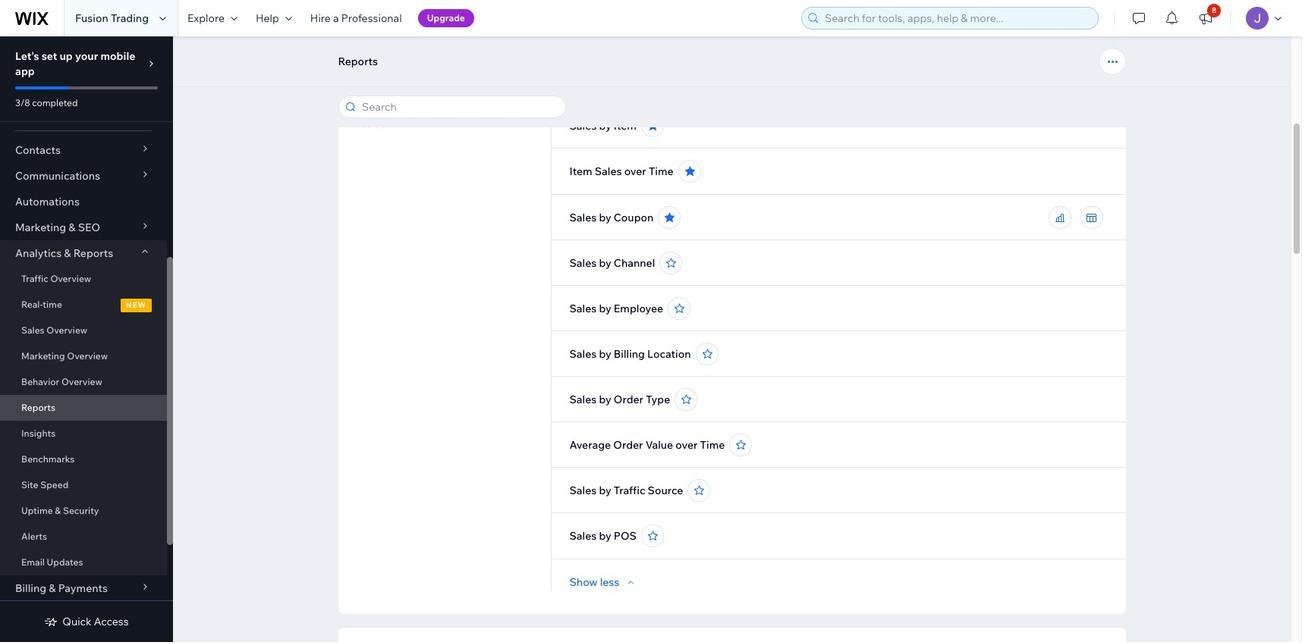 Task type: describe. For each thing, give the bounding box(es) containing it.
billing & payments button
[[0, 576, 167, 602]]

by for channel
[[599, 256, 611, 270]]

show less
[[570, 576, 620, 590]]

& for marketing
[[69, 221, 76, 234]]

new
[[422, 103, 442, 117]]

sales by traffic source
[[570, 484, 683, 498]]

analytics & reports button
[[0, 241, 167, 266]]

by for traffic
[[599, 484, 611, 498]]

sales by employee
[[570, 302, 663, 316]]

marketing & seo button
[[0, 215, 167, 241]]

app
[[15, 65, 35, 78]]

help
[[256, 11, 279, 25]]

billing inside popup button
[[15, 582, 46, 596]]

sales for sales by pos
[[570, 530, 597, 543]]

upgrade
[[427, 12, 465, 24]]

& for uptime
[[55, 505, 61, 517]]

trading
[[111, 11, 149, 25]]

average
[[570, 439, 611, 452]]

0 horizontal spatial item
[[570, 165, 592, 178]]

2 vertical spatial over
[[676, 439, 698, 452]]

sales overview
[[21, 325, 87, 336]]

new
[[126, 300, 146, 310]]

pos
[[614, 530, 636, 543]]

communications
[[15, 169, 100, 183]]

Search field
[[357, 96, 560, 118]]

sales for sales by channel
[[570, 256, 597, 270]]

sales by order type
[[570, 393, 670, 407]]

seo
[[78, 221, 100, 234]]

reports button
[[330, 50, 385, 73]]

hire a professional
[[310, 11, 402, 25]]

overview for marketing overview
[[67, 351, 108, 362]]

for
[[405, 103, 419, 117]]

behavior overview link
[[0, 370, 167, 395]]

item sales over time
[[570, 165, 674, 178]]

marketing overview link
[[0, 344, 167, 370]]

let's set up your mobile app
[[15, 49, 135, 78]]

set
[[42, 49, 57, 63]]

sales for sales by item
[[570, 119, 597, 133]]

source
[[648, 484, 683, 498]]

hire a professional link
[[301, 0, 411, 36]]

quick
[[62, 615, 92, 629]]

access
[[94, 615, 129, 629]]

reports inside dropdown button
[[73, 247, 113, 260]]

a
[[333, 11, 339, 25]]

sales by billing location
[[570, 348, 691, 361]]

benchmarks link
[[0, 447, 167, 473]]

site speed
[[21, 480, 68, 491]]

marketing overview
[[21, 351, 108, 362]]

sales down sales by item
[[595, 165, 622, 178]]

on
[[453, 90, 466, 103]]

up
[[60, 49, 73, 63]]

0 vertical spatial item
[[614, 119, 637, 133]]

sales for sales over time
[[570, 74, 597, 87]]

Search for tools, apps, help & more... field
[[820, 8, 1093, 29]]

let's
[[15, 49, 39, 63]]

completed
[[32, 97, 78, 109]]

site
[[21, 480, 38, 491]]

boost
[[484, 103, 513, 117]]

by for employee
[[599, 302, 611, 316]]

by for pos
[[599, 530, 611, 543]]

to
[[471, 103, 482, 117]]

alerts link
[[0, 524, 167, 550]]

8 button
[[1189, 0, 1222, 36]]

look
[[382, 103, 403, 117]]

real-time
[[21, 299, 62, 310]]

1 horizontal spatial traffic
[[614, 484, 645, 498]]

sales by coupon
[[570, 211, 654, 225]]

overview for behavior overview
[[61, 376, 102, 388]]

by for order
[[599, 393, 611, 407]]

reports link
[[0, 395, 167, 421]]

uptime & security link
[[0, 499, 167, 524]]

1 vertical spatial time
[[649, 165, 674, 178]]

real-
[[21, 299, 43, 310]]

updates
[[47, 557, 83, 568]]

sales by pos
[[570, 530, 636, 543]]

ways
[[445, 103, 469, 117]]

insights
[[21, 428, 56, 439]]

sales analyze payments on your site and look for new ways to boost sales.
[[361, 67, 513, 131]]

0 vertical spatial over
[[599, 74, 621, 87]]

security
[[63, 505, 99, 517]]

marketing for marketing overview
[[21, 351, 65, 362]]

type
[[646, 393, 670, 407]]

traffic inside the sidebar element
[[21, 273, 48, 285]]

your inside sales analyze payments on your site and look for new ways to boost sales.
[[468, 90, 491, 103]]

automations
[[15, 195, 80, 209]]

behavior
[[21, 376, 59, 388]]

sales by item
[[570, 119, 637, 133]]



Task type: locate. For each thing, give the bounding box(es) containing it.
sales for sales by order type
[[570, 393, 597, 407]]

& down email updates
[[49, 582, 56, 596]]

mobile
[[100, 49, 135, 63]]

sales up average
[[570, 393, 597, 407]]

sales down sales over time
[[570, 119, 597, 133]]

0 vertical spatial marketing
[[15, 221, 66, 234]]

0 vertical spatial reports
[[338, 55, 378, 68]]

& down marketing & seo
[[64, 247, 71, 260]]

value
[[645, 439, 673, 452]]

0 horizontal spatial reports
[[21, 402, 55, 414]]

traffic left source
[[614, 484, 645, 498]]

traffic
[[21, 273, 48, 285], [614, 484, 645, 498]]

1 order from the top
[[614, 393, 643, 407]]

quick access
[[62, 615, 129, 629]]

1 vertical spatial marketing
[[21, 351, 65, 362]]

order left value
[[613, 439, 643, 452]]

sales left pos
[[570, 530, 597, 543]]

0 horizontal spatial traffic
[[21, 273, 48, 285]]

payments
[[58, 582, 108, 596]]

speed
[[40, 480, 68, 491]]

fusion trading
[[75, 11, 149, 25]]

0 horizontal spatial over
[[599, 74, 621, 87]]

1 horizontal spatial your
[[468, 90, 491, 103]]

0 vertical spatial time
[[623, 74, 648, 87]]

1 horizontal spatial reports
[[73, 247, 113, 260]]

sales left channel
[[570, 256, 597, 270]]

over up sales by item
[[599, 74, 621, 87]]

& for analytics
[[64, 247, 71, 260]]

sales for sales by coupon
[[570, 211, 597, 225]]

8 by from the top
[[599, 530, 611, 543]]

1 by from the top
[[599, 119, 611, 133]]

time up sales by item
[[623, 74, 648, 87]]

by left "employee"
[[599, 302, 611, 316]]

1 vertical spatial your
[[468, 90, 491, 103]]

reports down seo
[[73, 247, 113, 260]]

marketing up analytics
[[15, 221, 66, 234]]

overview down marketing overview link at bottom left
[[61, 376, 102, 388]]

5 by from the top
[[599, 348, 611, 361]]

sales for sales by billing location
[[570, 348, 597, 361]]

time
[[43, 299, 62, 310]]

8
[[1212, 5, 1217, 15]]

sales for sales overview
[[21, 325, 44, 336]]

marketing & seo
[[15, 221, 100, 234]]

2 horizontal spatial reports
[[338, 55, 378, 68]]

show less button
[[570, 576, 638, 590]]

less
[[600, 576, 620, 590]]

sales down real-
[[21, 325, 44, 336]]

by
[[599, 119, 611, 133], [599, 211, 611, 225], [599, 256, 611, 270], [599, 302, 611, 316], [599, 348, 611, 361], [599, 393, 611, 407], [599, 484, 611, 498], [599, 530, 611, 543]]

upgrade button
[[418, 9, 474, 27]]

2 horizontal spatial over
[[676, 439, 698, 452]]

0 vertical spatial your
[[75, 49, 98, 63]]

sales for sales by employee
[[570, 302, 597, 316]]

3/8 completed
[[15, 97, 78, 109]]

2 by from the top
[[599, 211, 611, 225]]

billing left location
[[614, 348, 645, 361]]

time right value
[[700, 439, 725, 452]]

over
[[599, 74, 621, 87], [624, 165, 646, 178], [676, 439, 698, 452]]

item up 'item sales over time'
[[614, 119, 637, 133]]

1 vertical spatial over
[[624, 165, 646, 178]]

sales inside sales analyze payments on your site and look for new ways to boost sales.
[[361, 67, 396, 84]]

by left coupon
[[599, 211, 611, 225]]

quick access button
[[44, 615, 129, 629]]

billing
[[614, 348, 645, 361], [15, 582, 46, 596]]

sales left coupon
[[570, 211, 597, 225]]

by up sales by pos
[[599, 484, 611, 498]]

marketing inside dropdown button
[[15, 221, 66, 234]]

over up coupon
[[624, 165, 646, 178]]

by for billing
[[599, 348, 611, 361]]

uptime & security
[[21, 505, 99, 517]]

1 vertical spatial order
[[613, 439, 643, 452]]

reports for reports link
[[21, 402, 55, 414]]

by down sales over time
[[599, 119, 611, 133]]

sales for sales analyze payments on your site and look for new ways to boost sales.
[[361, 67, 396, 84]]

1 vertical spatial billing
[[15, 582, 46, 596]]

fusion
[[75, 11, 108, 25]]

email updates link
[[0, 550, 167, 576]]

by for item
[[599, 119, 611, 133]]

sales
[[361, 67, 396, 84], [570, 74, 597, 87], [570, 119, 597, 133], [595, 165, 622, 178], [570, 211, 597, 225], [570, 256, 597, 270], [570, 302, 597, 316], [21, 325, 44, 336], [570, 348, 597, 361], [570, 393, 597, 407], [570, 484, 597, 498], [570, 530, 597, 543]]

time up coupon
[[649, 165, 674, 178]]

overview
[[50, 273, 91, 285], [47, 325, 87, 336], [67, 351, 108, 362], [61, 376, 102, 388]]

overview up marketing overview
[[47, 325, 87, 336]]

your right "on"
[[468, 90, 491, 103]]

by down the sales by employee
[[599, 348, 611, 361]]

channel
[[614, 256, 655, 270]]

& inside popup button
[[49, 582, 56, 596]]

sales.
[[361, 117, 388, 131]]

by left pos
[[599, 530, 611, 543]]

sales over time
[[570, 74, 648, 87]]

help button
[[247, 0, 301, 36]]

& left seo
[[69, 221, 76, 234]]

reports up analyze
[[338, 55, 378, 68]]

sales down average
[[570, 484, 597, 498]]

behavior overview
[[21, 376, 102, 388]]

your inside let's set up your mobile app
[[75, 49, 98, 63]]

reports for reports button
[[338, 55, 378, 68]]

analyze
[[361, 90, 399, 103]]

explore
[[187, 11, 225, 25]]

0 vertical spatial traffic
[[21, 273, 48, 285]]

average order value over time
[[570, 439, 725, 452]]

analytics
[[15, 247, 62, 260]]

1 horizontal spatial billing
[[614, 348, 645, 361]]

analytics & reports
[[15, 247, 113, 260]]

1 horizontal spatial over
[[624, 165, 646, 178]]

traffic down analytics
[[21, 273, 48, 285]]

traffic overview link
[[0, 266, 167, 292]]

by for coupon
[[599, 211, 611, 225]]

contacts
[[15, 143, 61, 157]]

overview down analytics & reports
[[50, 273, 91, 285]]

1 horizontal spatial item
[[614, 119, 637, 133]]

contacts button
[[0, 137, 167, 163]]

sales up sales by item
[[570, 74, 597, 87]]

0 vertical spatial billing
[[614, 348, 645, 361]]

over right value
[[676, 439, 698, 452]]

marketing for marketing & seo
[[15, 221, 66, 234]]

7 by from the top
[[599, 484, 611, 498]]

coupon
[[614, 211, 654, 225]]

site speed link
[[0, 473, 167, 499]]

sales down the sales by employee
[[570, 348, 597, 361]]

site
[[493, 90, 511, 103]]

0 horizontal spatial your
[[75, 49, 98, 63]]

billing down email
[[15, 582, 46, 596]]

6 by from the top
[[599, 393, 611, 407]]

2 order from the top
[[613, 439, 643, 452]]

sales by channel
[[570, 256, 655, 270]]

overview for sales overview
[[47, 325, 87, 336]]

reports inside button
[[338, 55, 378, 68]]

item
[[614, 119, 637, 133], [570, 165, 592, 178]]

3/8
[[15, 97, 30, 109]]

sales inside the sidebar element
[[21, 325, 44, 336]]

0 horizontal spatial billing
[[15, 582, 46, 596]]

employee
[[614, 302, 663, 316]]

alerts
[[21, 531, 47, 543]]

payments
[[402, 90, 451, 103]]

sales down sales by channel
[[570, 302, 597, 316]]

4 by from the top
[[599, 302, 611, 316]]

communications button
[[0, 163, 167, 189]]

your right up
[[75, 49, 98, 63]]

location
[[647, 348, 691, 361]]

1 vertical spatial reports
[[73, 247, 113, 260]]

1 vertical spatial traffic
[[614, 484, 645, 498]]

reports up insights at left bottom
[[21, 402, 55, 414]]

billing & payments
[[15, 582, 108, 596]]

sidebar element
[[0, 36, 173, 643]]

marketing up behavior on the bottom
[[21, 351, 65, 362]]

sales for sales by traffic source
[[570, 484, 597, 498]]

insights link
[[0, 421, 167, 447]]

2 vertical spatial time
[[700, 439, 725, 452]]

1 vertical spatial item
[[570, 165, 592, 178]]

and
[[361, 103, 380, 117]]

2 vertical spatial reports
[[21, 402, 55, 414]]

traffic overview
[[21, 273, 91, 285]]

reports
[[338, 55, 378, 68], [73, 247, 113, 260], [21, 402, 55, 414]]

& for billing
[[49, 582, 56, 596]]

sales up analyze
[[361, 67, 396, 84]]

& right uptime
[[55, 505, 61, 517]]

by left channel
[[599, 256, 611, 270]]

hire
[[310, 11, 331, 25]]

by up average
[[599, 393, 611, 407]]

overview for traffic overview
[[50, 273, 91, 285]]

0 vertical spatial order
[[614, 393, 643, 407]]

3 by from the top
[[599, 256, 611, 270]]

automations link
[[0, 189, 167, 215]]

email
[[21, 557, 45, 568]]

item down sales by item
[[570, 165, 592, 178]]

email updates
[[21, 557, 83, 568]]

overview down sales overview link
[[67, 351, 108, 362]]

professional
[[341, 11, 402, 25]]

time
[[623, 74, 648, 87], [649, 165, 674, 178], [700, 439, 725, 452]]

your
[[75, 49, 98, 63], [468, 90, 491, 103]]

order left type
[[614, 393, 643, 407]]

show
[[570, 576, 598, 590]]



Task type: vqa. For each thing, say whether or not it's contained in the screenshot.
Run
no



